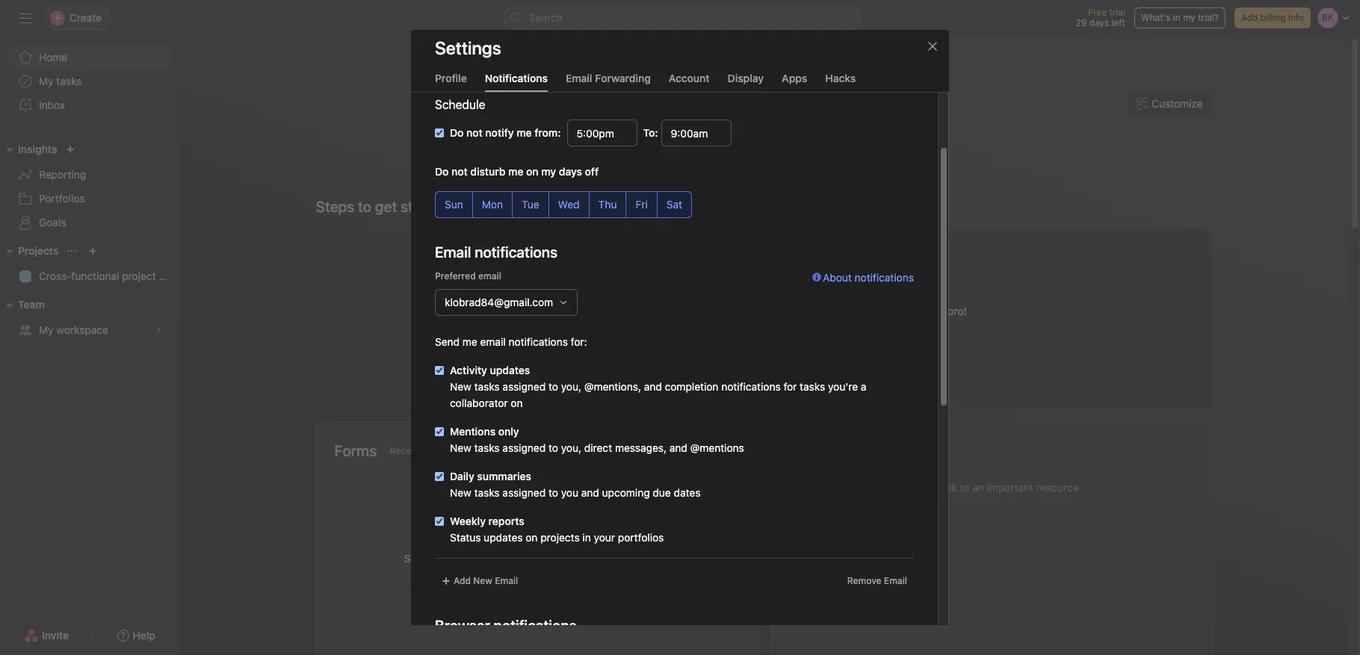 Task type: locate. For each thing, give the bounding box(es) containing it.
and inside simplify how you manage work requests. create a form to prioritize and track incoming work.
[[505, 569, 523, 581]]

not
[[466, 126, 483, 139], [451, 165, 468, 178]]

my for my tasks
[[39, 75, 53, 87]]

new down daily in the left bottom of the page
[[450, 486, 471, 499]]

days
[[1089, 17, 1109, 28]]

0 horizontal spatial notifications
[[508, 336, 568, 348]]

project
[[122, 270, 156, 282]]

1 vertical spatial notifications
[[508, 336, 568, 348]]

keep
[[790, 305, 814, 318]]

daily
[[450, 470, 474, 483]]

in right what's
[[1173, 12, 1181, 23]]

on up only
[[511, 397, 523, 410]]

disturb
[[470, 165, 506, 178]]

daily summaries new tasks assigned to you and upcoming due dates
[[450, 470, 700, 499]]

assigned inside mentions only new tasks assigned to you, direct messages, and @mentions
[[502, 442, 546, 454]]

1 my from the top
[[39, 75, 53, 87]]

0 horizontal spatial a
[[639, 552, 644, 565]]

klobrad84@gmail.com
[[445, 296, 553, 309]]

me
[[508, 165, 523, 178], [462, 336, 477, 348]]

not for disturb
[[451, 165, 468, 178]]

to down how
[[447, 569, 457, 581]]

1 horizontal spatial notifications
[[721, 380, 781, 393]]

0 vertical spatial a
[[861, 380, 866, 393]]

cross-functional project plan
[[39, 270, 179, 282]]

to:
[[643, 126, 658, 139]]

1 vertical spatial me
[[462, 336, 477, 348]]

brad down hacks button
[[825, 127, 873, 155]]

search button
[[504, 6, 862, 30]]

my inside teams element
[[39, 324, 53, 336]]

1 vertical spatial you
[[468, 552, 486, 565]]

brad up the
[[675, 275, 712, 296]]

1 vertical spatial a
[[639, 552, 644, 565]]

info
[[1288, 12, 1304, 23]]

1 vertical spatial do
[[435, 165, 449, 178]]

2 assigned from the top
[[502, 442, 546, 454]]

email down manage
[[495, 575, 518, 587]]

0 vertical spatial in
[[1173, 12, 1181, 23]]

you, for @mentions,
[[561, 380, 581, 393]]

hacks
[[825, 72, 856, 84]]

an
[[901, 305, 912, 318]]

1 assigned from the top
[[502, 380, 546, 393]]

0 vertical spatial email
[[478, 271, 501, 282]]

afternoon,
[[717, 127, 820, 155]]

on up tue
[[526, 165, 539, 178]]

1 horizontal spatial brad
[[825, 127, 873, 155]]

1 you, from the top
[[561, 380, 581, 393]]

1 horizontal spatial you
[[561, 486, 578, 499]]

and inside daily summaries new tasks assigned to you and upcoming due dates
[[581, 486, 599, 499]]

hide sidebar image
[[19, 12, 31, 24]]

you're right for
[[828, 380, 858, 393]]

trial
[[1109, 7, 1125, 18]]

work
[[530, 552, 553, 565]]

1 vertical spatial my
[[39, 324, 53, 336]]

new for new tasks assigned to you, @mentions, and completion notifications for tasks you're a collaborator on
[[450, 380, 471, 393]]

mon
[[482, 198, 503, 211]]

2 vertical spatial assigned
[[502, 486, 546, 499]]

my inside global element
[[39, 75, 53, 87]]

new inside button
[[473, 575, 492, 587]]

new inside daily summaries new tasks assigned to you and upcoming due dates
[[450, 486, 471, 499]]

tasks down home
[[56, 75, 82, 87]]

work.
[[600, 569, 626, 581]]

you, left direct
[[561, 442, 581, 454]]

my workspace
[[39, 324, 108, 336]]

0 vertical spatial do
[[450, 126, 464, 139]]

plan
[[159, 270, 179, 282]]

1 vertical spatial in
[[582, 531, 591, 544]]

your
[[594, 531, 615, 544]]

free trial 29 days left
[[1076, 7, 1125, 28]]

tasks up collaborator
[[474, 380, 500, 393]]

my workspace link
[[9, 318, 170, 342]]

to left '@mentions,'
[[548, 380, 558, 393]]

my left 'days off' on the top of the page
[[541, 165, 556, 178]]

0 horizontal spatial add
[[454, 575, 471, 587]]

new inside activity updates new tasks assigned to you, @mentions, and completion notifications for tasks you're a collaborator on
[[450, 380, 471, 393]]

0 horizontal spatial do
[[435, 165, 449, 178]]

search list box
[[504, 6, 862, 30]]

assigned down only
[[502, 442, 546, 454]]

create
[[604, 552, 636, 565]]

1 horizontal spatial in
[[1173, 12, 1181, 23]]

pro!
[[948, 305, 967, 318]]

None text field
[[567, 120, 637, 146], [661, 120, 731, 146], [567, 120, 637, 146], [661, 120, 731, 146]]

0 vertical spatial add
[[1241, 12, 1258, 23]]

add left the billing
[[1241, 12, 1258, 23]]

profile
[[435, 72, 467, 84]]

2 you, from the top
[[561, 442, 581, 454]]

1 horizontal spatial add
[[1241, 12, 1258, 23]]

my down the team
[[39, 324, 53, 336]]

on for me
[[526, 165, 539, 178]]

updates down send me email notifications for: at the bottom left of the page
[[490, 364, 530, 377]]

and down manage
[[505, 569, 523, 581]]

to inside simplify how you manage work requests. create a form to prioritize and track incoming work.
[[447, 569, 457, 581]]

my up inbox
[[39, 75, 53, 87]]

tue
[[522, 198, 539, 211]]

and right messages,
[[669, 442, 687, 454]]

1 horizontal spatial a
[[861, 380, 866, 393]]

0 vertical spatial you're
[[716, 275, 765, 296]]

assigned down summaries
[[502, 486, 546, 499]]

me from:
[[517, 126, 561, 139]]

forms
[[334, 442, 377, 460]]

assigned inside daily summaries new tasks assigned to you and upcoming due dates
[[502, 486, 546, 499]]

0 horizontal spatial me
[[462, 336, 477, 348]]

not left disturb
[[451, 165, 468, 178]]

notifications up become
[[855, 271, 914, 284]]

about
[[823, 271, 852, 284]]

updates down reports
[[484, 531, 523, 544]]

1 vertical spatial add
[[454, 575, 471, 587]]

only
[[498, 425, 519, 438]]

insights
[[18, 143, 57, 155]]

email
[[566, 72, 592, 84], [495, 575, 518, 587], [884, 575, 907, 587]]

do up sun
[[435, 165, 449, 178]]

get started
[[375, 198, 449, 215]]

updates
[[490, 364, 530, 377], [484, 531, 523, 544]]

how
[[446, 552, 465, 565]]

cross-functional project plan link
[[9, 265, 179, 288]]

0 vertical spatial you
[[561, 486, 578, 499]]

2 horizontal spatial notifications
[[855, 271, 914, 284]]

me right send
[[462, 336, 477, 348]]

what's in my trial? button
[[1134, 7, 1225, 28]]

projects button
[[0, 242, 59, 260]]

new down activity
[[450, 380, 471, 393]]

1 vertical spatial my
[[541, 165, 556, 178]]

tasks for mentions only new tasks assigned to you, direct messages, and @mentions
[[474, 442, 500, 454]]

1 vertical spatial assigned
[[502, 442, 546, 454]]

0 vertical spatial you,
[[561, 380, 581, 393]]

on inside weekly reports status updates on projects in your portfolios
[[526, 531, 538, 544]]

you inside daily summaries new tasks assigned to you and upcoming due dates
[[561, 486, 578, 499]]

not left notify
[[466, 126, 483, 139]]

do right do not notify me from: option
[[450, 126, 464, 139]]

on up the work
[[526, 531, 538, 544]]

wed button
[[548, 191, 589, 218]]

add for add billing info
[[1241, 12, 1258, 23]]

None checkbox
[[435, 427, 444, 436], [435, 472, 444, 481], [435, 427, 444, 436], [435, 472, 444, 481]]

and left upcoming
[[581, 486, 599, 499]]

preferred email
[[435, 271, 501, 282]]

2 vertical spatial notifications
[[721, 380, 781, 393]]

0 vertical spatial updates
[[490, 364, 530, 377]]

steps
[[316, 198, 354, 215]]

messages,
[[615, 442, 667, 454]]

on for updates
[[526, 531, 538, 544]]

mentions
[[450, 425, 496, 438]]

0 vertical spatial my
[[1183, 12, 1196, 23]]

1 horizontal spatial do
[[450, 126, 464, 139]]

to up daily summaries new tasks assigned to you and upcoming due dates
[[548, 442, 558, 454]]

in
[[1173, 12, 1181, 23], [582, 531, 591, 544]]

0 vertical spatial assigned
[[502, 380, 546, 393]]

close image
[[927, 40, 939, 52]]

home link
[[9, 46, 170, 69]]

add billing info button
[[1234, 7, 1311, 28]]

0 vertical spatial me
[[508, 165, 523, 178]]

None checkbox
[[435, 366, 444, 375], [435, 517, 444, 526], [435, 366, 444, 375], [435, 517, 444, 526]]

me right disturb
[[508, 165, 523, 178]]

1 horizontal spatial my
[[1183, 12, 1196, 23]]

my
[[39, 75, 53, 87], [39, 324, 53, 336]]

29
[[1076, 17, 1087, 28]]

email right remove
[[884, 575, 907, 587]]

assigned inside activity updates new tasks assigned to you, @mentions, and completion notifications for tasks you're a collaborator on
[[502, 380, 546, 393]]

tasks inside mentions only new tasks assigned to you, direct messages, and @mentions
[[474, 442, 500, 454]]

you, inside mentions only new tasks assigned to you, direct messages, and @mentions
[[561, 442, 581, 454]]

asana
[[915, 305, 945, 318]]

brad inside friday, october 20 good afternoon, brad
[[825, 127, 873, 155]]

tasks inside daily summaries new tasks assigned to you and upcoming due dates
[[474, 486, 500, 499]]

you, left '@mentions,'
[[561, 380, 581, 393]]

you
[[561, 486, 578, 499], [468, 552, 486, 565]]

1 vertical spatial you're
[[828, 380, 858, 393]]

0 vertical spatial brad
[[825, 127, 873, 155]]

new down the mentions
[[450, 442, 471, 454]]

what's
[[1141, 12, 1171, 23]]

email up activity
[[480, 336, 506, 348]]

insights button
[[0, 140, 57, 158]]

search
[[529, 11, 563, 24]]

invite button
[[14, 622, 79, 649]]

my left trial?
[[1183, 12, 1196, 23]]

0 vertical spatial my
[[39, 75, 53, 87]]

you,
[[561, 380, 581, 393], [561, 442, 581, 454]]

due
[[653, 486, 671, 499]]

weekly
[[450, 515, 486, 528]]

you're inside activity updates new tasks assigned to you, @mentions, and completion notifications for tasks you're a collaborator on
[[828, 380, 858, 393]]

you've
[[598, 305, 630, 318]]

tue button
[[512, 191, 549, 218]]

to right 'steps'
[[358, 198, 371, 215]]

0 horizontal spatial my
[[541, 165, 556, 178]]

notifications left for
[[721, 380, 781, 393]]

assigned down send me email notifications for: at the bottom left of the page
[[502, 380, 546, 393]]

2 my from the top
[[39, 324, 53, 336]]

1 vertical spatial not
[[451, 165, 468, 178]]

left
[[1111, 17, 1125, 28]]

add down how
[[454, 575, 471, 587]]

1 horizontal spatial me
[[508, 165, 523, 178]]

tasks down summaries
[[474, 486, 500, 499]]

customize
[[1152, 97, 1203, 110]]

in left your at bottom left
[[582, 531, 591, 544]]

to up weekly reports status updates on projects in your portfolios on the bottom left of page
[[548, 486, 558, 499]]

3 assigned from the top
[[502, 486, 546, 499]]

on up you've completed the beginner course. keep going to become an asana pro! on the top
[[769, 275, 789, 296]]

fri button
[[626, 191, 657, 218]]

home
[[39, 51, 67, 64]]

tasks inside global element
[[56, 75, 82, 87]]

insights element
[[0, 136, 179, 238]]

1 horizontal spatial you're
[[828, 380, 858, 393]]

you've completed the beginner course. keep going to become an asana pro!
[[598, 305, 967, 318]]

you up weekly reports status updates on projects in your portfolios on the bottom left of page
[[561, 486, 578, 499]]

email left the "forwarding"
[[566, 72, 592, 84]]

new inside mentions only new tasks assigned to you, direct messages, and @mentions
[[450, 442, 471, 454]]

remove
[[847, 575, 881, 587]]

tasks
[[56, 75, 82, 87], [474, 380, 500, 393], [800, 380, 825, 393], [474, 442, 500, 454], [474, 486, 500, 499]]

tasks down the mentions
[[474, 442, 500, 454]]

1 horizontal spatial email
[[566, 72, 592, 84]]

1 vertical spatial brad
[[675, 275, 712, 296]]

mentions only new tasks assigned to you, direct messages, and @mentions
[[450, 425, 744, 454]]

you're up beginner
[[716, 275, 765, 296]]

you, inside activity updates new tasks assigned to you, @mentions, and completion notifications for tasks you're a collaborator on
[[561, 380, 581, 393]]

new down manage
[[473, 575, 492, 587]]

you up the prioritize
[[468, 552, 486, 565]]

tasks for activity updates new tasks assigned to you, @mentions, and completion notifications for tasks you're a collaborator on
[[474, 380, 500, 393]]

notifications left for:
[[508, 336, 568, 348]]

0 horizontal spatial you're
[[716, 275, 765, 296]]

account
[[669, 72, 710, 84]]

1 vertical spatial updates
[[484, 531, 523, 544]]

great
[[598, 275, 642, 296]]

0 horizontal spatial you
[[468, 552, 486, 565]]

a right for
[[861, 380, 866, 393]]

and left completion on the bottom
[[644, 380, 662, 393]]

0 vertical spatial notifications
[[855, 271, 914, 284]]

forwarding
[[595, 72, 651, 84]]

course.
[[751, 305, 787, 318]]

do for do not disturb me on my days off
[[435, 165, 449, 178]]

0 vertical spatial not
[[466, 126, 483, 139]]

do
[[450, 126, 464, 139], [435, 165, 449, 178]]

a left the form
[[639, 552, 644, 565]]

a inside simplify how you manage work requests. create a form to prioritize and track incoming work.
[[639, 552, 644, 565]]

to inside activity updates new tasks assigned to you, @mentions, and completion notifications for tasks you're a collaborator on
[[548, 380, 558, 393]]

inbox
[[39, 99, 65, 111]]

0 horizontal spatial brad
[[675, 275, 712, 296]]

1 vertical spatial you,
[[561, 442, 581, 454]]

new for new tasks assigned to you and upcoming due dates
[[450, 486, 471, 499]]

fri
[[636, 198, 648, 211]]

0 horizontal spatial in
[[582, 531, 591, 544]]

to inside daily summaries new tasks assigned to you and upcoming due dates
[[548, 486, 558, 499]]

email down email notifications
[[478, 271, 501, 282]]



Task type: vqa. For each thing, say whether or not it's contained in the screenshot.
list item
no



Task type: describe. For each thing, give the bounding box(es) containing it.
notifications
[[485, 72, 548, 84]]

display
[[728, 72, 764, 84]]

going
[[817, 305, 844, 318]]

goals
[[39, 216, 66, 229]]

direct
[[584, 442, 612, 454]]

to right going
[[847, 305, 856, 318]]

assigned for summaries
[[502, 486, 546, 499]]

beginner
[[705, 305, 748, 318]]

billing
[[1261, 12, 1286, 23]]

notify
[[485, 126, 514, 139]]

on inside activity updates new tasks assigned to you, @mentions, and completion notifications for tasks you're a collaborator on
[[511, 397, 523, 410]]

functional
[[71, 270, 119, 282]]

days off
[[559, 165, 599, 178]]

portfolios
[[39, 192, 85, 205]]

email forwarding button
[[566, 72, 651, 92]]

updates inside weekly reports status updates on projects in your portfolios
[[484, 531, 523, 544]]

do for do not notify me from:
[[450, 126, 464, 139]]

workspace
[[56, 324, 108, 336]]

collaborator
[[450, 397, 508, 410]]

profile button
[[435, 72, 467, 92]]

teams element
[[0, 291, 179, 345]]

my for my workspace
[[39, 324, 53, 336]]

browser notifications
[[435, 617, 577, 634]]

add new email
[[454, 575, 518, 587]]

and inside mentions only new tasks assigned to you, direct messages, and @mentions
[[669, 442, 687, 454]]

team
[[18, 298, 45, 311]]

team button
[[0, 296, 45, 314]]

sat button
[[657, 191, 692, 218]]

dates
[[674, 486, 700, 499]]

your way!
[[793, 275, 870, 296]]

not for notify
[[466, 126, 483, 139]]

activity updates new tasks assigned to you, @mentions, and completion notifications for tasks you're a collaborator on
[[450, 364, 866, 410]]

0 horizontal spatial email
[[495, 575, 518, 587]]

manage
[[489, 552, 527, 565]]

sat
[[666, 198, 682, 211]]

notifications button
[[485, 72, 548, 92]]

simplify how you manage work requests. create a form to prioritize and track incoming work.
[[404, 552, 670, 581]]

you, for direct
[[561, 442, 581, 454]]

account button
[[669, 72, 710, 92]]

in inside what's in my trial? button
[[1173, 12, 1181, 23]]

remove email
[[847, 575, 907, 587]]

assigned for updates
[[502, 380, 546, 393]]

projects element
[[0, 238, 179, 291]]

do not disturb me on my days off
[[435, 165, 599, 178]]

preferred
[[435, 271, 476, 282]]

send me email notifications for:
[[435, 336, 587, 348]]

@mentions,
[[584, 380, 641, 393]]

become
[[859, 305, 898, 318]]

prioritize
[[460, 569, 502, 581]]

in inside weekly reports status updates on projects in your portfolios
[[582, 531, 591, 544]]

a inside activity updates new tasks assigned to you, @mentions, and completion notifications for tasks you're a collaborator on
[[861, 380, 866, 393]]

2 horizontal spatial email
[[884, 575, 907, 587]]

completion
[[665, 380, 718, 393]]

completed
[[633, 305, 684, 318]]

sun button
[[435, 191, 473, 218]]

free
[[1088, 7, 1107, 18]]

projects
[[18, 244, 59, 257]]

my tasks link
[[9, 69, 170, 93]]

my tasks
[[39, 75, 82, 87]]

remove email button
[[840, 571, 914, 592]]

you inside simplify how you manage work requests. create a form to prioritize and track incoming work.
[[468, 552, 486, 565]]

for:
[[571, 336, 587, 348]]

notifications inside activity updates new tasks assigned to you, @mentions, and completion notifications for tasks you're a collaborator on
[[721, 380, 781, 393]]

tasks right for
[[800, 380, 825, 393]]

apps
[[782, 72, 807, 84]]

1 vertical spatial email
[[480, 336, 506, 348]]

@mentions
[[690, 442, 744, 454]]

tasks for daily summaries new tasks assigned to you and upcoming due dates
[[474, 486, 500, 499]]

summaries
[[477, 470, 531, 483]]

october
[[752, 109, 798, 123]]

thu button
[[589, 191, 627, 218]]

Do not notify me from: checkbox
[[435, 129, 444, 137]]

form
[[647, 552, 670, 565]]

updates inside activity updates new tasks assigned to you, @mentions, and completion notifications for tasks you're a collaborator on
[[490, 364, 530, 377]]

reporting
[[39, 168, 86, 181]]

goals link
[[9, 211, 170, 235]]

assigned for only
[[502, 442, 546, 454]]

steps to get started
[[316, 198, 449, 215]]

my inside button
[[1183, 12, 1196, 23]]

and inside activity updates new tasks assigned to you, @mentions, and completion notifications for tasks you're a collaborator on
[[644, 380, 662, 393]]

do not notify me from:
[[450, 126, 561, 139]]

friday, october 20 good afternoon, brad
[[655, 109, 873, 155]]

what's in my trial?
[[1141, 12, 1219, 23]]

20
[[801, 109, 816, 123]]

to inside mentions only new tasks assigned to you, direct messages, and @mentions
[[548, 442, 558, 454]]

invite
[[42, 629, 69, 642]]

projects
[[540, 531, 580, 544]]

simplify
[[404, 552, 443, 565]]

add for add new email
[[454, 575, 471, 587]]

cross-
[[39, 270, 71, 282]]

mon button
[[472, 191, 513, 218]]

for
[[783, 380, 797, 393]]

upcoming
[[602, 486, 650, 499]]

settings
[[435, 37, 501, 58]]

reports
[[488, 515, 524, 528]]

email notifications
[[435, 244, 558, 261]]

global element
[[0, 37, 179, 126]]

track
[[526, 569, 550, 581]]

on for you're
[[769, 275, 789, 296]]

wed
[[558, 198, 580, 211]]

great job brad you're on your way!
[[598, 275, 870, 296]]

new for new tasks assigned to you, direct messages, and @mentions
[[450, 442, 471, 454]]



